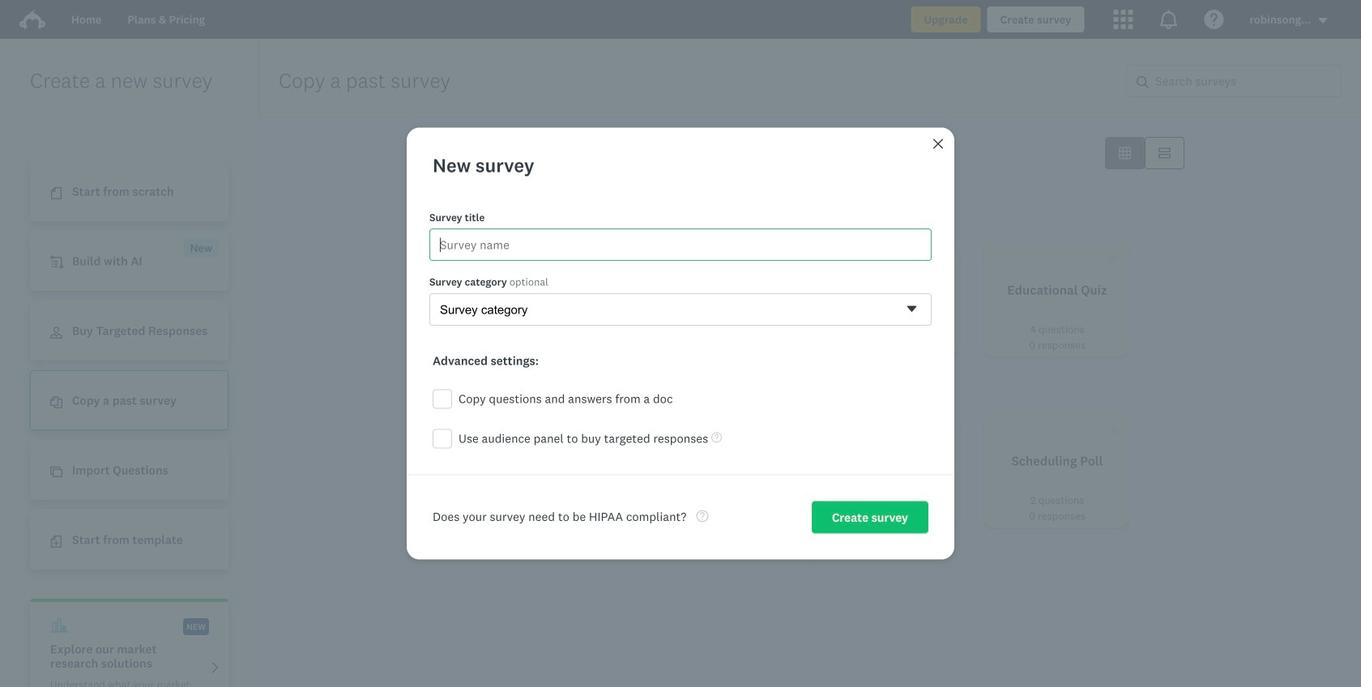 Task type: locate. For each thing, give the bounding box(es) containing it.
starfilled image
[[592, 253, 605, 265], [1108, 253, 1120, 265]]

1 vertical spatial help image
[[696, 510, 708, 522]]

1 horizontal spatial starfilled image
[[764, 253, 776, 265]]

1 starfilled image from the left
[[592, 253, 605, 265]]

products icon image
[[1114, 10, 1133, 29], [1114, 10, 1133, 29]]

dropdown arrow icon image
[[1318, 15, 1329, 26], [1319, 18, 1328, 23]]

textboxmultiple image
[[1159, 147, 1171, 159]]

0 vertical spatial help image
[[712, 432, 722, 443]]

starfilled image
[[764, 253, 776, 265], [592, 424, 605, 436], [1108, 424, 1120, 436]]

help image
[[712, 432, 722, 443], [696, 510, 708, 522]]

0 horizontal spatial starfilled image
[[592, 424, 605, 436]]

0 horizontal spatial starfilled image
[[592, 253, 605, 265]]

dialog
[[407, 128, 955, 560]]

2 horizontal spatial starfilled image
[[1108, 424, 1120, 436]]

1 brand logo image from the top
[[19, 6, 45, 32]]

grid image
[[1119, 147, 1131, 159]]

chevronright image
[[209, 662, 221, 674]]

1 horizontal spatial starfilled image
[[1108, 253, 1120, 265]]

documentplus image
[[50, 536, 62, 548]]

2 starfilled image from the left
[[1108, 253, 1120, 265]]

documentclone image
[[50, 396, 62, 409]]

clone image
[[50, 466, 62, 478]]

brand logo image
[[19, 6, 45, 32], [19, 10, 45, 29]]

Survey name field
[[430, 229, 932, 261]]

document image
[[50, 187, 62, 200]]

search image
[[1137, 76, 1149, 88]]



Task type: describe. For each thing, give the bounding box(es) containing it.
Search surveys field
[[1149, 66, 1341, 96]]

close image
[[932, 137, 945, 150]]

notification center icon image
[[1159, 10, 1179, 29]]

2 brand logo image from the top
[[19, 10, 45, 29]]

0 horizontal spatial help image
[[696, 510, 708, 522]]

1 horizontal spatial help image
[[712, 432, 722, 443]]

help icon image
[[1205, 10, 1224, 29]]

close image
[[934, 139, 943, 149]]

user image
[[50, 327, 62, 339]]



Task type: vqa. For each thing, say whether or not it's contained in the screenshot.
left Products Icon
no



